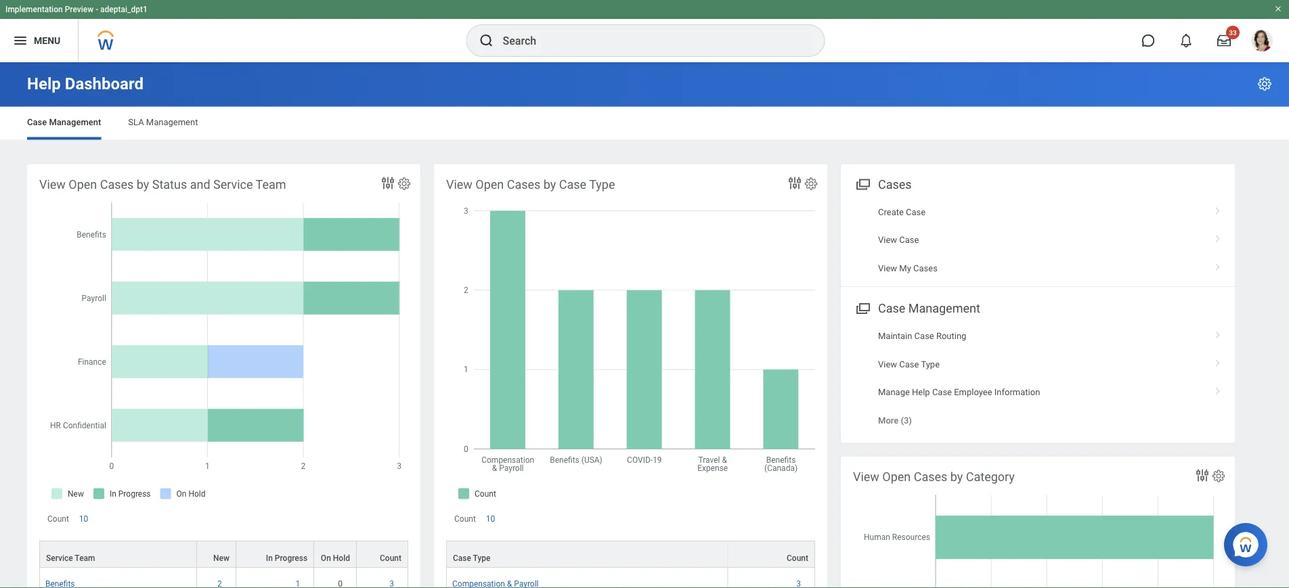 Task type: vqa. For each thing, say whether or not it's contained in the screenshot.
10 related to View Open Cases by Case Type
yes



Task type: locate. For each thing, give the bounding box(es) containing it.
1 count button from the left
[[357, 542, 408, 567]]

menu
[[34, 35, 60, 46]]

case management
[[27, 117, 101, 127], [878, 302, 980, 316]]

view my cases link
[[841, 254, 1235, 282]]

1 horizontal spatial 10 button
[[486, 514, 497, 525]]

tab list
[[14, 107, 1276, 140]]

10 button up case type
[[486, 514, 497, 525]]

1 vertical spatial service
[[46, 554, 73, 563]]

5 chevron right image from the top
[[1209, 354, 1227, 368]]

view inside view open cases by status and service team element
[[39, 177, 66, 192]]

0 vertical spatial service
[[213, 177, 253, 192]]

1 horizontal spatial management
[[146, 117, 198, 127]]

view for view open cases by status and service team
[[39, 177, 66, 192]]

tab list inside help dashboard main content
[[14, 107, 1276, 140]]

management down the help dashboard
[[49, 117, 101, 127]]

view
[[39, 177, 66, 192], [446, 177, 473, 192], [878, 235, 897, 245], [878, 263, 897, 273], [878, 359, 897, 369], [853, 470, 880, 484]]

configure and view chart data image for view open cases by category
[[1195, 468, 1211, 484]]

chevron right image inside view my cases 'link'
[[1209, 258, 1227, 272]]

0 horizontal spatial case management
[[27, 117, 101, 127]]

on
[[321, 554, 331, 563]]

more (3)
[[878, 416, 912, 426]]

type
[[589, 177, 615, 192], [921, 359, 940, 369], [473, 554, 491, 563]]

1 vertical spatial help
[[912, 387, 930, 397]]

configure and view chart data image left configure view open cases by status and service team image
[[380, 175, 396, 191]]

10 button inside view open cases by case type element
[[486, 514, 497, 525]]

0 horizontal spatial 10 button
[[79, 514, 90, 525]]

10 inside view open cases by case type element
[[486, 514, 495, 524]]

row containing service team
[[39, 541, 408, 580]]

0 horizontal spatial 10
[[79, 514, 88, 524]]

case type
[[453, 554, 491, 563]]

help right manage
[[912, 387, 930, 397]]

view open cases by status and service team element
[[27, 164, 421, 588]]

view open cases by status and service team
[[39, 177, 286, 192]]

2 horizontal spatial open
[[883, 470, 911, 484]]

10 button inside view open cases by status and service team element
[[79, 514, 90, 525]]

management right the 'sla'
[[146, 117, 198, 127]]

view case
[[878, 235, 919, 245]]

0 horizontal spatial open
[[69, 177, 97, 192]]

10 button up service team
[[79, 514, 90, 525]]

create case link
[[841, 198, 1235, 226]]

help down menu
[[27, 74, 61, 93]]

in progress button
[[236, 542, 314, 567]]

count button
[[357, 542, 408, 567], [728, 542, 815, 567]]

2 vertical spatial type
[[473, 554, 491, 563]]

2 list from the top
[[841, 322, 1235, 435]]

1 horizontal spatial case management
[[878, 302, 980, 316]]

category
[[966, 470, 1015, 484]]

2 10 button from the left
[[486, 514, 497, 525]]

profile logan mcneil image
[[1251, 30, 1273, 54]]

tab list containing case management
[[14, 107, 1276, 140]]

1 horizontal spatial type
[[589, 177, 615, 192]]

in progress
[[266, 554, 308, 563]]

0 horizontal spatial team
[[75, 554, 95, 563]]

maintain case routing link
[[841, 322, 1235, 350]]

1 list from the top
[[841, 198, 1235, 282]]

1 10 from the left
[[79, 514, 88, 524]]

1 vertical spatial case management
[[878, 302, 980, 316]]

list containing create case
[[841, 198, 1235, 282]]

1 horizontal spatial count button
[[728, 542, 815, 567]]

by for category
[[951, 470, 963, 484]]

cases inside view open cases by status and service team element
[[100, 177, 134, 192]]

1 horizontal spatial by
[[544, 177, 556, 192]]

adeptai_dpt1
[[100, 5, 148, 14]]

view inside view case link
[[878, 235, 897, 245]]

configure and view chart data image inside view open cases by category element
[[1195, 468, 1211, 484]]

1 horizontal spatial 10
[[486, 514, 495, 524]]

view inside "view case type" link
[[878, 359, 897, 369]]

view open cases by case type element
[[434, 164, 828, 588]]

0 vertical spatial team
[[256, 177, 286, 192]]

by
[[137, 177, 149, 192], [544, 177, 556, 192], [951, 470, 963, 484]]

2 10 from the left
[[486, 514, 495, 524]]

chevron right image inside "view case type" link
[[1209, 354, 1227, 368]]

configure and view chart data image inside view open cases by status and service team element
[[380, 175, 396, 191]]

0 vertical spatial case management
[[27, 117, 101, 127]]

more (3) link
[[841, 406, 1235, 435]]

2 horizontal spatial by
[[951, 470, 963, 484]]

cases for view open cases by case type
[[507, 177, 541, 192]]

on hold button
[[314, 542, 356, 567]]

manage help case employee information link
[[841, 378, 1235, 406]]

service
[[213, 177, 253, 192], [46, 554, 73, 563]]

0 vertical spatial type
[[589, 177, 615, 192]]

new
[[213, 554, 229, 563]]

open for view open cases by category
[[883, 470, 911, 484]]

1 horizontal spatial service
[[213, 177, 253, 192]]

sla
[[128, 117, 144, 127]]

0 horizontal spatial service
[[46, 554, 73, 563]]

case management up maintain case routing
[[878, 302, 980, 316]]

10 inside view open cases by status and service team element
[[79, 514, 88, 524]]

view for view open cases by category
[[853, 470, 880, 484]]

status
[[152, 177, 187, 192]]

cases inside view my cases 'link'
[[914, 263, 938, 273]]

0 horizontal spatial help
[[27, 74, 61, 93]]

search image
[[478, 33, 495, 49]]

4 chevron right image from the top
[[1209, 326, 1227, 340]]

help
[[27, 74, 61, 93], [912, 387, 930, 397]]

2 horizontal spatial type
[[921, 359, 940, 369]]

sla management
[[128, 117, 198, 127]]

in
[[266, 554, 273, 563]]

row
[[39, 541, 408, 580], [446, 541, 815, 568], [39, 568, 408, 588], [446, 568, 815, 588]]

0 horizontal spatial count button
[[357, 542, 408, 567]]

10 button
[[79, 514, 90, 525], [486, 514, 497, 525]]

0 horizontal spatial configure and view chart data image
[[380, 175, 396, 191]]

list for case management
[[841, 322, 1235, 435]]

1 horizontal spatial open
[[476, 177, 504, 192]]

maintain case routing
[[878, 331, 967, 341]]

count
[[47, 514, 69, 524], [454, 514, 476, 524], [380, 554, 402, 563], [787, 554, 809, 563]]

1 vertical spatial configure and view chart data image
[[1195, 468, 1211, 484]]

1 horizontal spatial help
[[912, 387, 930, 397]]

configure view open cases by category image
[[1212, 469, 1226, 484]]

configure view open cases by case type image
[[804, 176, 819, 191]]

chevron right image
[[1209, 202, 1227, 216], [1209, 230, 1227, 244], [1209, 258, 1227, 272], [1209, 326, 1227, 340], [1209, 354, 1227, 368]]

help dashboard main content
[[0, 62, 1289, 588]]

create
[[878, 207, 904, 217]]

10 button for view open cases by status and service team
[[79, 514, 90, 525]]

management up routing
[[909, 302, 980, 316]]

0 vertical spatial configure and view chart data image
[[380, 175, 396, 191]]

team
[[256, 177, 286, 192], [75, 554, 95, 563]]

chevron right image for type
[[1209, 354, 1227, 368]]

on hold column header
[[314, 541, 357, 580]]

menu banner
[[0, 0, 1289, 62]]

33 button
[[1209, 26, 1240, 56]]

case
[[27, 117, 47, 127], [559, 177, 587, 192], [906, 207, 926, 217], [900, 235, 919, 245], [878, 302, 906, 316], [915, 331, 934, 341], [900, 359, 919, 369], [932, 387, 952, 397], [453, 554, 471, 563]]

view inside view open cases by category element
[[853, 470, 880, 484]]

10 for view open cases by case type
[[486, 514, 495, 524]]

0 horizontal spatial type
[[473, 554, 491, 563]]

cases inside view open cases by category element
[[914, 470, 948, 484]]

1 vertical spatial list
[[841, 322, 1235, 435]]

row containing case type
[[446, 541, 815, 568]]

0 vertical spatial list
[[841, 198, 1235, 282]]

1 chevron right image from the top
[[1209, 202, 1227, 216]]

1 horizontal spatial configure and view chart data image
[[1195, 468, 1211, 484]]

1 vertical spatial type
[[921, 359, 940, 369]]

33
[[1229, 28, 1237, 37]]

chevron right image inside view case link
[[1209, 230, 1227, 244]]

view inside view open cases by case type element
[[446, 177, 473, 192]]

10 up case type
[[486, 514, 495, 524]]

routing
[[937, 331, 967, 341]]

10 for view open cases by status and service team
[[79, 514, 88, 524]]

3 chevron right image from the top
[[1209, 258, 1227, 272]]

open
[[69, 177, 97, 192], [476, 177, 504, 192], [883, 470, 911, 484]]

menu group image
[[853, 174, 872, 193]]

2 chevron right image from the top
[[1209, 230, 1227, 244]]

10 up service team
[[79, 514, 88, 524]]

configure and view chart data image left 'configure view open cases by category' image
[[1195, 468, 1211, 484]]

2 count button from the left
[[728, 542, 815, 567]]

case management down the help dashboard
[[27, 117, 101, 127]]

cases inside view open cases by case type element
[[507, 177, 541, 192]]

list
[[841, 198, 1235, 282], [841, 322, 1235, 435]]

configure and view chart data image
[[380, 175, 396, 191], [1195, 468, 1211, 484]]

list containing maintain case routing
[[841, 322, 1235, 435]]

cases
[[100, 177, 134, 192], [507, 177, 541, 192], [878, 177, 912, 192], [914, 263, 938, 273], [914, 470, 948, 484]]

1 10 button from the left
[[79, 514, 90, 525]]

cases for view my cases
[[914, 263, 938, 273]]

by for case
[[544, 177, 556, 192]]

configure this page image
[[1257, 76, 1273, 92]]

service team
[[46, 554, 95, 563]]

1 vertical spatial team
[[75, 554, 95, 563]]

2 horizontal spatial management
[[909, 302, 980, 316]]

menu group image
[[853, 299, 872, 317]]

management
[[49, 117, 101, 127], [146, 117, 198, 127], [909, 302, 980, 316]]

view open cases by category
[[853, 470, 1015, 484]]

0 horizontal spatial by
[[137, 177, 149, 192]]

manage help case employee information
[[878, 387, 1040, 397]]

view inside view my cases 'link'
[[878, 263, 897, 273]]

10
[[79, 514, 88, 524], [486, 514, 495, 524]]

-
[[96, 5, 98, 14]]

chevron right image inside maintain case routing link
[[1209, 326, 1227, 340]]



Task type: describe. For each thing, give the bounding box(es) containing it.
cases for view open cases by status and service team
[[100, 177, 134, 192]]

maintain
[[878, 331, 912, 341]]

menu button
[[0, 19, 78, 62]]

employee
[[954, 387, 993, 397]]

0 vertical spatial help
[[27, 74, 61, 93]]

Search Workday  search field
[[503, 26, 797, 56]]

inbox large image
[[1218, 34, 1231, 47]]

implementation
[[5, 5, 63, 14]]

justify image
[[12, 33, 28, 49]]

implementation preview -   adeptai_dpt1
[[5, 5, 148, 14]]

list for cases
[[841, 198, 1235, 282]]

information
[[995, 387, 1040, 397]]

0 horizontal spatial management
[[49, 117, 101, 127]]

new button
[[197, 542, 236, 567]]

chevron right image for cases
[[1209, 258, 1227, 272]]

my
[[900, 263, 911, 273]]

manage
[[878, 387, 910, 397]]

more
[[878, 416, 899, 426]]

1 horizontal spatial team
[[256, 177, 286, 192]]

view for view case
[[878, 235, 897, 245]]

10 button for view open cases by case type
[[486, 514, 497, 525]]

service inside "popup button"
[[46, 554, 73, 563]]

preview
[[65, 5, 94, 14]]

help dashboard
[[27, 74, 144, 93]]

configure and view chart data image
[[787, 175, 803, 191]]

view case type
[[878, 359, 940, 369]]

chevron right image inside create case link
[[1209, 202, 1227, 216]]

(3)
[[901, 416, 912, 426]]

and
[[190, 177, 210, 192]]

case type button
[[447, 542, 728, 567]]

case inside tab list
[[27, 117, 47, 127]]

team inside "popup button"
[[75, 554, 95, 563]]

configure view open cases by status and service team image
[[397, 176, 412, 191]]

service team button
[[40, 542, 197, 567]]

view case link
[[841, 226, 1235, 254]]

progress
[[275, 554, 308, 563]]

by for status
[[137, 177, 149, 192]]

view open cases by category element
[[841, 457, 1235, 588]]

view open cases by case type
[[446, 177, 615, 192]]

view for view open cases by case type
[[446, 177, 473, 192]]

notifications large image
[[1180, 34, 1193, 47]]

hold
[[333, 554, 350, 563]]

view case type link
[[841, 350, 1235, 378]]

view my cases
[[878, 263, 938, 273]]

view for view case type
[[878, 359, 897, 369]]

open for view open cases by status and service team
[[69, 177, 97, 192]]

help inside list
[[912, 387, 930, 397]]

case inside popup button
[[453, 554, 471, 563]]

dashboard
[[65, 74, 144, 93]]

open for view open cases by case type
[[476, 177, 504, 192]]

type inside popup button
[[473, 554, 491, 563]]

create case
[[878, 207, 926, 217]]

chevron right image
[[1209, 382, 1227, 396]]

more (3) button
[[878, 415, 912, 427]]

on hold
[[321, 554, 350, 563]]

configure and view chart data image for view open cases by status and service team
[[380, 175, 396, 191]]

cases for view open cases by category
[[914, 470, 948, 484]]

view for view my cases
[[878, 263, 897, 273]]

chevron right image for routing
[[1209, 326, 1227, 340]]

close environment banner image
[[1274, 5, 1283, 13]]



